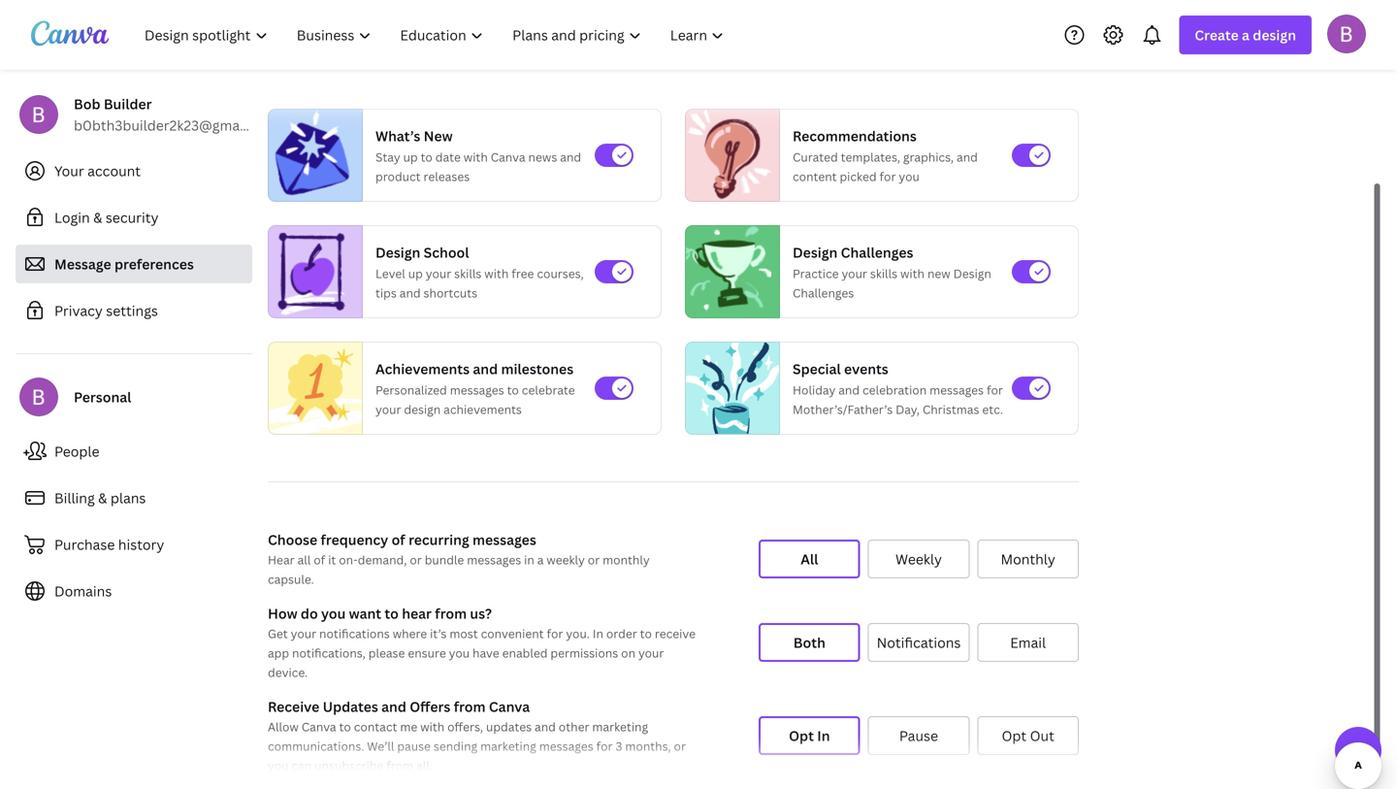 Task type: vqa. For each thing, say whether or not it's contained in the screenshot.


Task type: describe. For each thing, give the bounding box(es) containing it.
1 vertical spatial of
[[314, 552, 325, 568]]

you down most
[[449, 645, 470, 661]]

your inside achievements and milestones personalized messages to celebrate your design achievements
[[376, 401, 401, 417]]

to left hear at the left of the page
[[385, 604, 399, 623]]

achievements
[[444, 401, 522, 417]]

skills inside design school level up your skills with free courses, tips and shortcuts
[[454, 265, 482, 281]]

2 vertical spatial from
[[387, 758, 414, 774]]

templates,
[[841, 149, 901, 165]]

people
[[54, 442, 100, 461]]

bob builder image
[[1328, 14, 1367, 53]]

and left other at the bottom left of page
[[535, 719, 556, 735]]

privacy settings
[[54, 301, 158, 320]]

for inside recommendations curated templates, graphics, and content picked for you
[[880, 168, 896, 184]]

all.
[[416, 758, 433, 774]]

domains
[[54, 582, 112, 600]]

plans
[[110, 489, 146, 507]]

& for billing
[[98, 489, 107, 507]]

to inside achievements and milestones personalized messages to celebrate your design achievements
[[507, 382, 519, 398]]

app
[[268, 645, 289, 661]]

school
[[424, 243, 469, 262]]

how do you want to hear from us? get your notifications where it's most convenient for you. in order to receive app notifications, please ensure you have enabled permissions on your device.
[[268, 604, 696, 680]]

hear
[[402, 604, 432, 623]]

from inside 'how do you want to hear from us? get your notifications where it's most convenient for you. in order to receive app notifications, please ensure you have enabled permissions on your device.'
[[435, 604, 467, 623]]

and inside achievements and milestones personalized messages to celebrate your design achievements
[[473, 360, 498, 378]]

Opt In button
[[759, 716, 861, 755]]

do
[[301, 604, 318, 623]]

and inside recommendations curated templates, graphics, and content picked for you
[[957, 149, 978, 165]]

design school level up your skills with free courses, tips and shortcuts
[[376, 243, 584, 301]]

create a design
[[1195, 26, 1297, 44]]

all
[[801, 550, 819, 568]]

Opt Out button
[[978, 716, 1079, 755]]

Both button
[[759, 623, 861, 662]]

messages up in
[[473, 530, 537, 549]]

most
[[450, 626, 478, 642]]

contact
[[354, 719, 397, 735]]

day,
[[896, 401, 920, 417]]

All button
[[759, 540, 861, 578]]

celebrate
[[522, 382, 575, 398]]

where
[[393, 626, 427, 642]]

you right do
[[321, 604, 346, 623]]

topic image for what's new
[[269, 109, 354, 202]]

up for design
[[408, 265, 423, 281]]

opt in
[[789, 726, 830, 745]]

content
[[793, 168, 837, 184]]

1 vertical spatial marketing
[[481, 738, 537, 754]]

enabled
[[502, 645, 548, 661]]

1 horizontal spatial or
[[588, 552, 600, 568]]

people link
[[16, 432, 252, 471]]

message preferences link
[[16, 245, 252, 283]]

us?
[[470, 604, 492, 623]]

me
[[400, 719, 418, 735]]

sending
[[434, 738, 478, 754]]

stay
[[376, 149, 400, 165]]

months,
[[625, 738, 671, 754]]

receive
[[655, 626, 696, 642]]

weekly
[[547, 552, 585, 568]]

with inside design school level up your skills with free courses, tips and shortcuts
[[485, 265, 509, 281]]

your
[[54, 162, 84, 180]]

for inside 'how do you want to hear from us? get your notifications where it's most convenient for you. in order to receive app notifications, please ensure you have enabled permissions on your device.'
[[547, 626, 563, 642]]

2 horizontal spatial design
[[954, 265, 992, 281]]

releases
[[424, 168, 470, 184]]

it
[[328, 552, 336, 568]]

login & security
[[54, 208, 159, 227]]

1 vertical spatial canva
[[489, 697, 530, 716]]

Notifications button
[[868, 623, 970, 662]]

up for what's
[[403, 149, 418, 165]]

messages inside receive updates and offers from canva allow canva to contact me with offers, updates and other marketing communications. we'll pause sending marketing messages for 3 months, or you can unsubscribe from all.
[[539, 738, 594, 754]]

get
[[268, 626, 288, 642]]

topic image for design school
[[269, 225, 354, 318]]

builder
[[104, 95, 152, 113]]

settings
[[106, 301, 158, 320]]

choose frequency of recurring messages hear all of it on-demand, or bundle messages in a weekly or monthly capsule.
[[268, 530, 650, 587]]

message
[[54, 255, 111, 273]]

b0bth3builder2k23@gmail.com
[[74, 116, 280, 134]]

topic image for special events
[[686, 337, 779, 439]]

it's
[[430, 626, 447, 642]]

0 vertical spatial of
[[392, 530, 405, 549]]

billing & plans link
[[16, 478, 252, 517]]

messages inside achievements and milestones personalized messages to celebrate your design achievements
[[450, 382, 504, 398]]

product
[[376, 168, 421, 184]]

0 vertical spatial challenges
[[841, 243, 914, 262]]

and up me at the bottom
[[382, 697, 407, 716]]

and inside what's new stay up to date with canva news and product releases
[[560, 149, 581, 165]]

personalized
[[376, 382, 447, 398]]

for inside receive updates and offers from canva allow canva to contact me with offers, updates and other marketing communications. we'll pause sending marketing messages for 3 months, or you can unsubscribe from all.
[[597, 738, 613, 754]]

privacy settings link
[[16, 291, 252, 330]]

frequency
[[321, 530, 388, 549]]

unsubscribe
[[315, 758, 384, 774]]

permissions
[[551, 645, 618, 661]]

in inside 'how do you want to hear from us? get your notifications where it's most convenient for you. in order to receive app notifications, please ensure you have enabled permissions on your device.'
[[593, 626, 604, 642]]

login & security link
[[16, 198, 252, 237]]

design challenges practice your skills with new design challenges
[[793, 243, 992, 301]]

bob
[[74, 95, 100, 113]]

you inside recommendations curated templates, graphics, and content picked for you
[[899, 168, 920, 184]]

capsule.
[[268, 571, 314, 587]]

create
[[1195, 26, 1239, 44]]

choose
[[268, 530, 318, 549]]

your inside "design challenges practice your skills with new design challenges"
[[842, 265, 868, 281]]

monthly
[[1001, 550, 1056, 568]]

on
[[621, 645, 636, 661]]

Pause button
[[868, 716, 970, 755]]

1 vertical spatial challenges
[[793, 285, 854, 301]]

Email button
[[978, 623, 1079, 662]]

for inside special events holiday and celebration messages for mother's/father's day, christmas etc.
[[987, 382, 1003, 398]]

celebration
[[863, 382, 927, 398]]

notifications,
[[292, 645, 366, 661]]

allow
[[268, 719, 299, 735]]

privacy
[[54, 301, 103, 320]]

graphics,
[[903, 149, 954, 165]]

ensure
[[408, 645, 446, 661]]

to right order
[[640, 626, 652, 642]]

preferences
[[115, 255, 194, 273]]

and inside special events holiday and celebration messages for mother's/father's day, christmas etc.
[[839, 382, 860, 398]]

can
[[292, 758, 312, 774]]



Task type: locate. For each thing, give the bounding box(es) containing it.
topic image left personalized
[[269, 337, 362, 439]]

1 horizontal spatial opt
[[1002, 726, 1027, 745]]

2 skills from the left
[[870, 265, 898, 281]]

a right create
[[1242, 26, 1250, 44]]

receive updates and offers from canva allow canva to contact me with offers, updates and other marketing communications. we'll pause sending marketing messages for 3 months, or you can unsubscribe from all.
[[268, 697, 686, 774]]

purchase history
[[54, 535, 164, 554]]

messages inside special events holiday and celebration messages for mother's/father's day, christmas etc.
[[930, 382, 984, 398]]

to inside what's new stay up to date with canva news and product releases
[[421, 149, 433, 165]]

a right in
[[537, 552, 544, 568]]

you left "can"
[[268, 758, 289, 774]]

0 vertical spatial a
[[1242, 26, 1250, 44]]

0 vertical spatial up
[[403, 149, 418, 165]]

with inside "design challenges practice your skills with new design challenges"
[[901, 265, 925, 281]]

and right tips
[[400, 285, 421, 301]]

to down 'milestones'
[[507, 382, 519, 398]]

or inside receive updates and offers from canva allow canva to contact me with offers, updates and other marketing communications. we'll pause sending marketing messages for 3 months, or you can unsubscribe from all.
[[674, 738, 686, 754]]

0 horizontal spatial of
[[314, 552, 325, 568]]

your down personalized
[[376, 401, 401, 417]]

for up etc.
[[987, 382, 1003, 398]]

1 horizontal spatial in
[[817, 726, 830, 745]]

topic image left stay
[[269, 109, 354, 202]]

1 opt from the left
[[789, 726, 814, 745]]

with right date
[[464, 149, 488, 165]]

for left you. on the bottom left of the page
[[547, 626, 563, 642]]

1 horizontal spatial skills
[[870, 265, 898, 281]]

1 horizontal spatial design
[[793, 243, 838, 262]]

0 vertical spatial design
[[1253, 26, 1297, 44]]

skills left new
[[870, 265, 898, 281]]

etc.
[[983, 401, 1004, 417]]

and up mother's/father's
[[839, 382, 860, 398]]

picked
[[840, 168, 877, 184]]

design right create
[[1253, 26, 1297, 44]]

topic image for recommendations
[[686, 109, 772, 202]]

device.
[[268, 664, 308, 680]]

0 horizontal spatial in
[[593, 626, 604, 642]]

pause
[[900, 726, 939, 745]]

0 vertical spatial canva
[[491, 149, 526, 165]]

of left it
[[314, 552, 325, 568]]

0 horizontal spatial design
[[404, 401, 441, 417]]

opt
[[789, 726, 814, 745], [1002, 726, 1027, 745]]

achievements
[[376, 360, 470, 378]]

design inside design school level up your skills with free courses, tips and shortcuts
[[376, 243, 421, 262]]

you inside receive updates and offers from canva allow canva to contact me with offers, updates and other marketing communications. we'll pause sending marketing messages for 3 months, or you can unsubscribe from all.
[[268, 758, 289, 774]]

tips
[[376, 285, 397, 301]]

history
[[118, 535, 164, 554]]

offers
[[410, 697, 451, 716]]

in right you. on the bottom left of the page
[[593, 626, 604, 642]]

your account
[[54, 162, 141, 180]]

monthly
[[603, 552, 650, 568]]

in inside button
[[817, 726, 830, 745]]

design up level
[[376, 243, 421, 262]]

marketing down "updates"
[[481, 738, 537, 754]]

with inside receive updates and offers from canva allow canva to contact me with offers, updates and other marketing communications. we'll pause sending marketing messages for 3 months, or you can unsubscribe from all.
[[420, 719, 445, 735]]

& right login
[[93, 208, 102, 227]]

on-
[[339, 552, 358, 568]]

top level navigation element
[[132, 16, 741, 54]]

all
[[298, 552, 311, 568]]

1 horizontal spatial marketing
[[592, 719, 648, 735]]

0 horizontal spatial marketing
[[481, 738, 537, 754]]

design
[[1253, 26, 1297, 44], [404, 401, 441, 417]]

notifications
[[319, 626, 390, 642]]

canva for canva
[[302, 719, 336, 735]]

1 horizontal spatial of
[[392, 530, 405, 549]]

create a design button
[[1180, 16, 1312, 54]]

challenges down picked
[[841, 243, 914, 262]]

1 vertical spatial up
[[408, 265, 423, 281]]

canva up communications.
[[302, 719, 336, 735]]

& left plans
[[98, 489, 107, 507]]

email
[[1011, 633, 1046, 652]]

from up the it's on the bottom of the page
[[435, 604, 467, 623]]

how
[[268, 604, 298, 623]]

design down personalized
[[404, 401, 441, 417]]

messages up christmas
[[930, 382, 984, 398]]

mother's/father's
[[793, 401, 893, 417]]

topic image left practice
[[686, 225, 772, 318]]

new
[[928, 265, 951, 281]]

your inside design school level up your skills with free courses, tips and shortcuts
[[426, 265, 451, 281]]

to left date
[[421, 149, 433, 165]]

messages left in
[[467, 552, 521, 568]]

your account link
[[16, 151, 252, 190]]

Weekly button
[[868, 540, 970, 578]]

canva inside what's new stay up to date with canva news and product releases
[[491, 149, 526, 165]]

and up achievements
[[473, 360, 498, 378]]

convenient
[[481, 626, 544, 642]]

1 horizontal spatial design
[[1253, 26, 1297, 44]]

and right graphics,
[[957, 149, 978, 165]]

you.
[[566, 626, 590, 642]]

have
[[473, 645, 500, 661]]

opt left out
[[1002, 726, 1027, 745]]

skills up shortcuts
[[454, 265, 482, 281]]

billing & plans
[[54, 489, 146, 507]]

0 horizontal spatial opt
[[789, 726, 814, 745]]

level
[[376, 265, 406, 281]]

with down offers
[[420, 719, 445, 735]]

free
[[512, 265, 534, 281]]

& for login
[[93, 208, 102, 227]]

up right level
[[408, 265, 423, 281]]

topic image left curated
[[686, 109, 772, 202]]

and inside design school level up your skills with free courses, tips and shortcuts
[[400, 285, 421, 301]]

please
[[369, 645, 405, 661]]

both
[[794, 633, 826, 652]]

communications.
[[268, 738, 364, 754]]

1 horizontal spatial a
[[1242, 26, 1250, 44]]

curated
[[793, 149, 838, 165]]

bob builder b0bth3builder2k23@gmail.com
[[74, 95, 280, 134]]

login
[[54, 208, 90, 227]]

from down pause on the bottom left of page
[[387, 758, 414, 774]]

receive
[[268, 697, 320, 716]]

topic image left tips
[[269, 225, 354, 318]]

from
[[435, 604, 467, 623], [454, 697, 486, 716], [387, 758, 414, 774]]

of up the demand,
[[392, 530, 405, 549]]

1 vertical spatial &
[[98, 489, 107, 507]]

for down templates,
[[880, 168, 896, 184]]

holiday
[[793, 382, 836, 398]]

up inside what's new stay up to date with canva news and product releases
[[403, 149, 418, 165]]

topic image for achievements and milestones
[[269, 337, 362, 439]]

opt down both
[[789, 726, 814, 745]]

to down the updates
[[339, 719, 351, 735]]

design
[[376, 243, 421, 262], [793, 243, 838, 262], [954, 265, 992, 281]]

0 vertical spatial from
[[435, 604, 467, 623]]

from up offers,
[[454, 697, 486, 716]]

Monthly button
[[978, 540, 1079, 578]]

pause
[[397, 738, 431, 754]]

0 horizontal spatial or
[[410, 552, 422, 568]]

your right on
[[639, 645, 664, 661]]

offers,
[[448, 719, 483, 735]]

your right practice
[[842, 265, 868, 281]]

design for design school
[[376, 243, 421, 262]]

0 horizontal spatial skills
[[454, 265, 482, 281]]

notifications
[[877, 633, 961, 652]]

challenges down practice
[[793, 285, 854, 301]]

domains link
[[16, 572, 252, 610]]

updates
[[323, 697, 378, 716]]

to inside receive updates and offers from canva allow canva to contact me with offers, updates and other marketing communications. we'll pause sending marketing messages for 3 months, or you can unsubscribe from all.
[[339, 719, 351, 735]]

up
[[403, 149, 418, 165], [408, 265, 423, 281]]

topic image for design challenges
[[686, 225, 772, 318]]

2 vertical spatial canva
[[302, 719, 336, 735]]

skills
[[454, 265, 482, 281], [870, 265, 898, 281]]

news
[[528, 149, 557, 165]]

in down both button
[[817, 726, 830, 745]]

demand,
[[358, 552, 407, 568]]

2 opt from the left
[[1002, 726, 1027, 745]]

messages up achievements
[[450, 382, 504, 398]]

topic image left holiday
[[686, 337, 779, 439]]

want
[[349, 604, 381, 623]]

design right new
[[954, 265, 992, 281]]

out
[[1030, 726, 1055, 745]]

with inside what's new stay up to date with canva news and product releases
[[464, 149, 488, 165]]

0 vertical spatial in
[[593, 626, 604, 642]]

0 vertical spatial &
[[93, 208, 102, 227]]

opt for opt out
[[1002, 726, 1027, 745]]

design inside create a design dropdown button
[[1253, 26, 1297, 44]]

practice
[[793, 265, 839, 281]]

1 vertical spatial from
[[454, 697, 486, 716]]

topic image
[[269, 109, 354, 202], [686, 109, 772, 202], [269, 225, 354, 318], [686, 225, 772, 318], [269, 337, 362, 439], [686, 337, 779, 439]]

bundle
[[425, 552, 464, 568]]

with left new
[[901, 265, 925, 281]]

account
[[87, 162, 141, 180]]

shortcuts
[[424, 285, 478, 301]]

canva up "updates"
[[489, 697, 530, 716]]

skills inside "design challenges practice your skills with new design challenges"
[[870, 265, 898, 281]]

1 vertical spatial in
[[817, 726, 830, 745]]

design up practice
[[793, 243, 838, 262]]

2 horizontal spatial or
[[674, 738, 686, 754]]

and right news
[[560, 149, 581, 165]]

0 horizontal spatial a
[[537, 552, 544, 568]]

opt out
[[1002, 726, 1055, 745]]

date
[[436, 149, 461, 165]]

1 vertical spatial design
[[404, 401, 441, 417]]

order
[[606, 626, 637, 642]]

with left the free
[[485, 265, 509, 281]]

1 skills from the left
[[454, 265, 482, 281]]

recommendations
[[793, 127, 917, 145]]

0 horizontal spatial design
[[376, 243, 421, 262]]

marketing up 3
[[592, 719, 648, 735]]

your down do
[[291, 626, 317, 642]]

to
[[421, 149, 433, 165], [507, 382, 519, 398], [385, 604, 399, 623], [640, 626, 652, 642], [339, 719, 351, 735]]

canva for date
[[491, 149, 526, 165]]

or right months,
[[674, 738, 686, 754]]

a
[[1242, 26, 1250, 44], [537, 552, 544, 568]]

your down school
[[426, 265, 451, 281]]

up inside design school level up your skills with free courses, tips and shortcuts
[[408, 265, 423, 281]]

design for design challenges
[[793, 243, 838, 262]]

special events holiday and celebration messages for mother's/father's day, christmas etc.
[[793, 360, 1004, 417]]

or left bundle
[[410, 552, 422, 568]]

up right stay
[[403, 149, 418, 165]]

with
[[464, 149, 488, 165], [485, 265, 509, 281], [901, 265, 925, 281], [420, 719, 445, 735]]

for left 3
[[597, 738, 613, 754]]

a inside choose frequency of recurring messages hear all of it on-demand, or bundle messages in a weekly or monthly capsule.
[[537, 552, 544, 568]]

recommendations curated templates, graphics, and content picked for you
[[793, 127, 978, 184]]

messages down other at the bottom left of page
[[539, 738, 594, 754]]

1 vertical spatial a
[[537, 552, 544, 568]]

canva left news
[[491, 149, 526, 165]]

recurring
[[409, 530, 469, 549]]

a inside dropdown button
[[1242, 26, 1250, 44]]

events
[[844, 360, 889, 378]]

of
[[392, 530, 405, 549], [314, 552, 325, 568]]

what's new stay up to date with canva news and product releases
[[376, 127, 581, 184]]

personal
[[74, 388, 131, 406]]

or right the weekly
[[588, 552, 600, 568]]

3
[[616, 738, 623, 754]]

design inside achievements and milestones personalized messages to celebrate your design achievements
[[404, 401, 441, 417]]

opt for opt in
[[789, 726, 814, 745]]

you down graphics,
[[899, 168, 920, 184]]

0 vertical spatial marketing
[[592, 719, 648, 735]]

courses,
[[537, 265, 584, 281]]

in
[[524, 552, 535, 568]]

for
[[880, 168, 896, 184], [987, 382, 1003, 398], [547, 626, 563, 642], [597, 738, 613, 754]]



